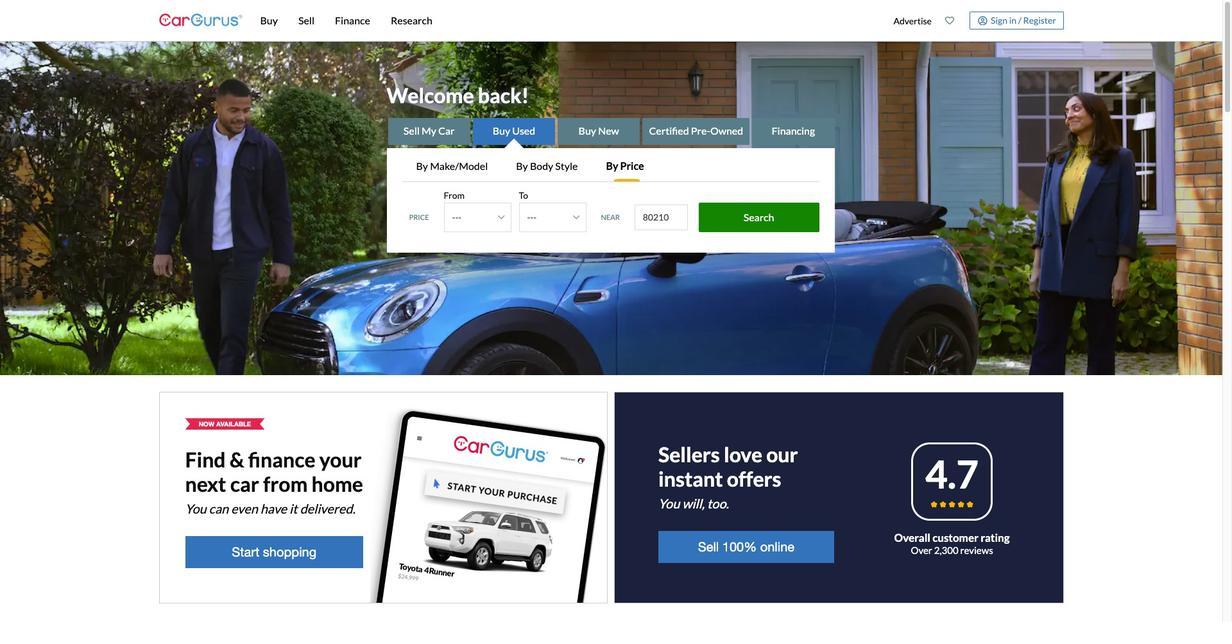 Task type: vqa. For each thing, say whether or not it's contained in the screenshot.
said
no



Task type: describe. For each thing, give the bounding box(es) containing it.
near
[[601, 213, 620, 221]]

car
[[438, 124, 455, 137]]

0 horizontal spatial price
[[409, 213, 429, 221]]

advertise
[[894, 15, 932, 26]]

certified
[[649, 124, 689, 137]]

user icon image
[[978, 16, 988, 25]]

love
[[724, 442, 762, 467]]

by price
[[606, 160, 644, 172]]

4.7
[[926, 451, 979, 498]]

0 vertical spatial price
[[620, 160, 644, 172]]

new
[[598, 124, 619, 137]]

by for by body style
[[516, 160, 528, 172]]

your
[[319, 448, 362, 473]]

welcome back!
[[387, 82, 529, 108]]

over
[[911, 545, 932, 556]]

my
[[422, 124, 436, 137]]

research button
[[381, 0, 443, 41]]

delivered.
[[300, 501, 355, 517]]

rating
[[981, 532, 1010, 545]]

customer
[[933, 532, 979, 545]]

by make/model
[[416, 160, 488, 172]]

sell for sell 100% online
[[698, 540, 719, 555]]

menu bar containing buy
[[242, 0, 887, 41]]

it
[[289, 501, 298, 517]]

register
[[1023, 15, 1056, 26]]

sign in / register
[[991, 15, 1056, 26]]

make/model
[[430, 160, 488, 172]]

overall
[[894, 532, 931, 545]]

buy for buy used
[[493, 124, 510, 137]]

can
[[209, 501, 229, 517]]

now available
[[199, 421, 251, 428]]

you inside find & finance your next car from home you can even have it delivered.
[[185, 501, 206, 517]]

online
[[760, 540, 795, 555]]

you inside sellers love our instant offers you will, too.
[[659, 496, 680, 512]]

&
[[230, 448, 244, 473]]

financing
[[772, 124, 815, 137]]

by for by make/model
[[416, 160, 428, 172]]

sign
[[991, 15, 1008, 26]]

offers
[[727, 467, 781, 492]]

our
[[766, 442, 798, 467]]

too.
[[707, 496, 729, 512]]

start shopping
[[232, 545, 317, 560]]

certified pre-owned
[[649, 124, 743, 137]]

sell 100% online button
[[659, 532, 834, 564]]

buy for buy new
[[579, 124, 596, 137]]

/
[[1018, 15, 1022, 26]]

in
[[1009, 15, 1017, 26]]



Task type: locate. For each thing, give the bounding box(es) containing it.
1 vertical spatial from
[[263, 472, 308, 497]]

sell 100% online
[[698, 540, 795, 555]]

reviews
[[961, 545, 993, 556]]

0 vertical spatial sell
[[298, 14, 315, 26]]

buy left "used"
[[493, 124, 510, 137]]

back!
[[478, 82, 529, 108]]

sell left my
[[404, 124, 420, 137]]

by body style
[[516, 160, 578, 172]]

sell
[[298, 14, 315, 26], [404, 124, 420, 137], [698, 540, 719, 555]]

from inside find & finance your next car from home you can even have it delivered.
[[263, 472, 308, 497]]

1 horizontal spatial price
[[620, 160, 644, 172]]

2 horizontal spatial sell
[[698, 540, 719, 555]]

0 horizontal spatial sell
[[298, 14, 315, 26]]

menu bar
[[242, 0, 887, 41]]

sellers
[[659, 442, 720, 467]]

start
[[232, 545, 259, 560]]

buy inside dropdown button
[[260, 14, 278, 26]]

buy
[[260, 14, 278, 26], [493, 124, 510, 137], [579, 124, 596, 137]]

available
[[216, 421, 251, 428]]

body
[[530, 160, 553, 172]]

you left can
[[185, 501, 206, 517]]

home
[[312, 472, 363, 497]]

buy for buy
[[260, 14, 278, 26]]

sell right buy dropdown button in the top left of the page
[[298, 14, 315, 26]]

advertise link
[[887, 3, 939, 39]]

owned
[[710, 124, 743, 137]]

0 vertical spatial from
[[444, 190, 465, 201]]

sell inside button
[[698, 540, 719, 555]]

used
[[512, 124, 535, 137]]

2 by from the left
[[516, 160, 528, 172]]

0 horizontal spatial you
[[185, 501, 206, 517]]

2 horizontal spatial buy
[[579, 124, 596, 137]]

to
[[519, 190, 528, 201]]

by down new
[[606, 160, 618, 172]]

1 horizontal spatial sell
[[404, 124, 420, 137]]

sell my car
[[404, 124, 455, 137]]

from down by make/model
[[444, 190, 465, 201]]

welcome
[[387, 82, 474, 108]]

buy used
[[493, 124, 535, 137]]

from up it
[[263, 472, 308, 497]]

buy button
[[250, 0, 288, 41]]

menu
[[887, 3, 1064, 39]]

will,
[[682, 496, 705, 512]]

3 by from the left
[[606, 160, 618, 172]]

None submit
[[699, 203, 819, 232]]

1 horizontal spatial by
[[516, 160, 528, 172]]

sell button
[[288, 0, 325, 41]]

Zip telephone field
[[635, 205, 688, 230]]

0 horizontal spatial by
[[416, 160, 428, 172]]

sell left 100%
[[698, 540, 719, 555]]

even
[[231, 501, 258, 517]]

you left will,
[[659, 496, 680, 512]]

1 horizontal spatial from
[[444, 190, 465, 201]]

find & finance your next car from home you can even have it delivered.
[[185, 448, 363, 517]]

sellers love our instant offers you will, too.
[[659, 442, 798, 512]]

100%
[[723, 540, 757, 555]]

sell inside popup button
[[298, 14, 315, 26]]

0 horizontal spatial buy
[[260, 14, 278, 26]]

shopping
[[263, 545, 317, 560]]

finance button
[[325, 0, 381, 41]]

cargurus logo homepage link image
[[159, 2, 242, 39]]

style
[[555, 160, 578, 172]]

have
[[260, 501, 287, 517]]

research
[[391, 14, 433, 26]]

1 horizontal spatial you
[[659, 496, 680, 512]]

buy left sell popup button
[[260, 14, 278, 26]]

by for by price
[[606, 160, 618, 172]]

instant
[[659, 467, 723, 492]]

start shopping button
[[185, 537, 363, 569]]

1 by from the left
[[416, 160, 428, 172]]

sell for sell my car
[[404, 124, 420, 137]]

1 horizontal spatial buy
[[493, 124, 510, 137]]

by
[[416, 160, 428, 172], [516, 160, 528, 172], [606, 160, 618, 172]]

finance
[[335, 14, 370, 26]]

by left body
[[516, 160, 528, 172]]

by down my
[[416, 160, 428, 172]]

car
[[230, 472, 259, 497]]

you
[[659, 496, 680, 512], [185, 501, 206, 517]]

next
[[185, 472, 226, 497]]

sell for sell
[[298, 14, 315, 26]]

1 vertical spatial sell
[[404, 124, 420, 137]]

overall customer rating over 2,300 reviews
[[894, 532, 1010, 556]]

menu containing sign in / register
[[887, 3, 1064, 39]]

from
[[444, 190, 465, 201], [263, 472, 308, 497]]

price
[[620, 160, 644, 172], [409, 213, 429, 221]]

cargurus logo homepage link link
[[159, 2, 242, 39]]

1 vertical spatial price
[[409, 213, 429, 221]]

2 vertical spatial sell
[[698, 540, 719, 555]]

2 horizontal spatial by
[[606, 160, 618, 172]]

finance
[[248, 448, 315, 473]]

buy new
[[579, 124, 619, 137]]

sign in / register link
[[970, 12, 1064, 30]]

saved cars image
[[945, 16, 954, 25]]

0 horizontal spatial from
[[263, 472, 308, 497]]

buy left new
[[579, 124, 596, 137]]

find
[[185, 448, 226, 473]]

2,300
[[934, 545, 959, 556]]

pre-
[[691, 124, 710, 137]]

now
[[199, 421, 215, 428]]



